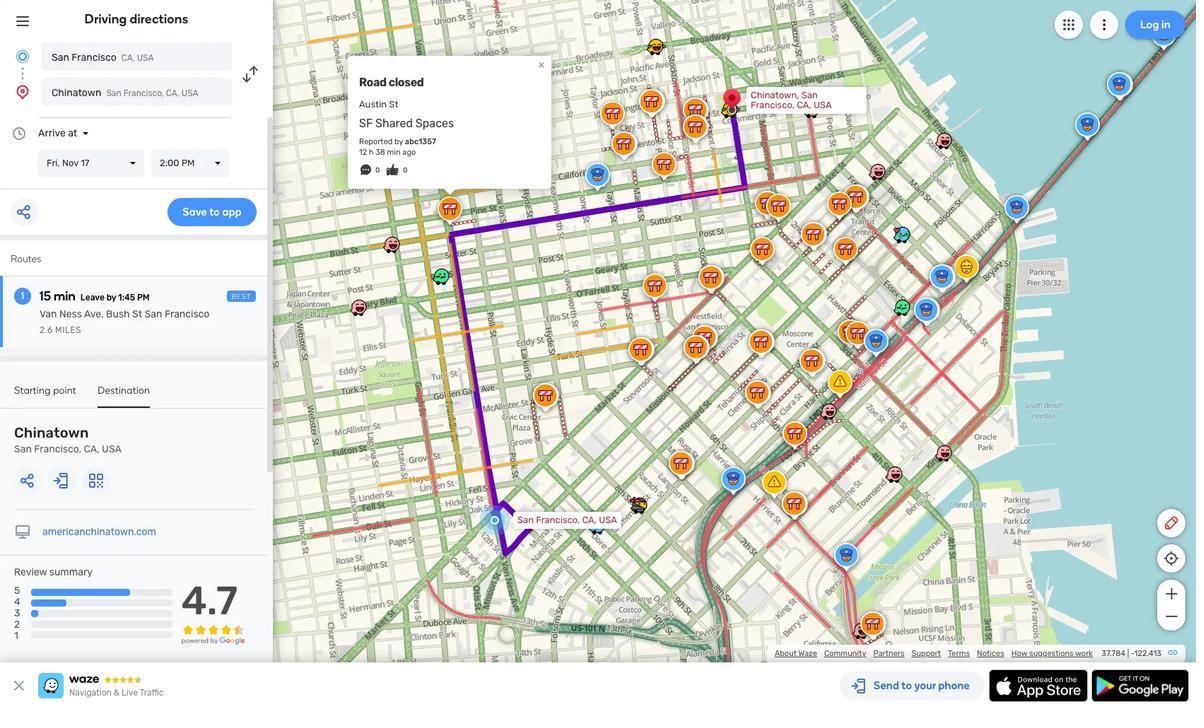 Task type: vqa. For each thing, say whether or not it's contained in the screenshot.
80
no



Task type: locate. For each thing, give the bounding box(es) containing it.
community
[[824, 649, 867, 658]]

starting point
[[14, 385, 76, 397]]

1 vertical spatial min
[[54, 289, 76, 304]]

chinatown down starting point button
[[14, 424, 89, 441]]

san
[[52, 52, 69, 64], [106, 88, 121, 98], [802, 90, 818, 100], [145, 308, 162, 320], [14, 443, 32, 455], [518, 515, 534, 525]]

pm right 1:45
[[137, 293, 150, 303]]

chinatown san francisco, ca, usa down point
[[14, 424, 122, 455]]

1 horizontal spatial pm
[[181, 158, 195, 168]]

1 vertical spatial chinatown
[[14, 424, 89, 441]]

sf shared spaces reported by abc1357 12 h 38 min ago
[[359, 117, 457, 157]]

san francisco ca, usa
[[52, 52, 154, 64]]

routes
[[11, 253, 41, 265]]

san francisco, ca, usa
[[518, 515, 617, 525]]

0 horizontal spatial 1
[[14, 630, 18, 642]]

francisco down driving
[[72, 52, 117, 64]]

0 horizontal spatial by
[[107, 293, 116, 303]]

fri,
[[47, 158, 60, 168]]

pm right '2:00'
[[181, 158, 195, 168]]

terms
[[948, 649, 970, 658]]

partners link
[[874, 649, 905, 658]]

|
[[1128, 649, 1129, 658]]

1
[[21, 290, 24, 302], [14, 630, 18, 642]]

location image
[[14, 83, 31, 100]]

min
[[387, 148, 401, 157], [54, 289, 76, 304]]

computer image
[[14, 524, 31, 541]]

0 down ago
[[403, 166, 408, 175]]

navigation & live traffic
[[69, 688, 164, 698]]

van
[[40, 308, 57, 320]]

san inside chinatown, san francisco, ca, usa
[[802, 90, 818, 100]]

by up ago
[[395, 137, 403, 146]]

1 down 3
[[14, 630, 18, 642]]

× link
[[535, 58, 548, 71]]

usa
[[137, 53, 154, 63], [182, 88, 198, 98], [814, 100, 832, 110], [102, 443, 122, 455], [599, 515, 617, 525]]

0 vertical spatial min
[[387, 148, 401, 157]]

how
[[1012, 649, 1028, 658]]

live
[[122, 688, 138, 698]]

1 left 15
[[21, 290, 24, 302]]

3
[[14, 608, 20, 620]]

2:00
[[160, 158, 179, 168]]

st right bush
[[132, 308, 142, 320]]

38
[[376, 148, 385, 157]]

zoom in image
[[1163, 586, 1181, 602]]

1 vertical spatial 1
[[14, 630, 18, 642]]

pm
[[181, 158, 195, 168], [137, 293, 150, 303]]

current location image
[[14, 48, 31, 65]]

suggestions
[[1030, 649, 1074, 658]]

0 vertical spatial 1
[[21, 290, 24, 302]]

reported
[[359, 137, 393, 146]]

notices
[[977, 649, 1005, 658]]

5 4 3 2 1
[[14, 585, 20, 642]]

0 down 38 on the top of page
[[375, 166, 380, 175]]

chinatown san francisco, ca, usa
[[52, 87, 198, 99], [14, 424, 122, 455]]

ca, inside chinatown, san francisco, ca, usa
[[797, 100, 812, 110]]

francisco
[[72, 52, 117, 64], [165, 308, 210, 320]]

1 vertical spatial by
[[107, 293, 116, 303]]

ca,
[[121, 53, 135, 63], [166, 88, 179, 98], [797, 100, 812, 110], [84, 443, 99, 455], [582, 515, 597, 525]]

0
[[375, 166, 380, 175], [403, 166, 408, 175]]

1 horizontal spatial by
[[395, 137, 403, 146]]

francisco, inside chinatown, san francisco, ca, usa
[[751, 100, 795, 110]]

st
[[389, 99, 398, 109], [132, 308, 142, 320]]

0 horizontal spatial francisco
[[72, 52, 117, 64]]

by inside sf shared spaces reported by abc1357 12 h 38 min ago
[[395, 137, 403, 146]]

link image
[[1167, 647, 1179, 658]]

usa inside chinatown, san francisco, ca, usa
[[814, 100, 832, 110]]

h
[[369, 148, 374, 157]]

directions
[[130, 11, 188, 27]]

summary
[[49, 566, 93, 578]]

-
[[1131, 649, 1135, 658]]

arrive at
[[38, 127, 77, 139]]

0 horizontal spatial st
[[132, 308, 142, 320]]

&
[[114, 688, 120, 698]]

1 vertical spatial st
[[132, 308, 142, 320]]

by
[[395, 137, 403, 146], [107, 293, 116, 303]]

about waze community partners support terms notices how suggestions work
[[775, 649, 1093, 658]]

min up ness in the top left of the page
[[54, 289, 76, 304]]

driving directions
[[85, 11, 188, 27]]

min inside sf shared spaces reported by abc1357 12 h 38 min ago
[[387, 148, 401, 157]]

0 horizontal spatial pm
[[137, 293, 150, 303]]

1 horizontal spatial francisco
[[165, 308, 210, 320]]

1 vertical spatial pm
[[137, 293, 150, 303]]

francisco,
[[124, 88, 164, 98], [751, 100, 795, 110], [34, 443, 81, 455], [536, 515, 580, 525]]

37.784 | -122.413
[[1102, 649, 1162, 658]]

1 vertical spatial francisco
[[165, 308, 210, 320]]

by left 1:45
[[107, 293, 116, 303]]

closed
[[389, 76, 424, 89]]

francisco right bush
[[165, 308, 210, 320]]

terms link
[[948, 649, 970, 658]]

chinatown up at
[[52, 87, 101, 99]]

15
[[40, 289, 51, 304]]

st up shared at the top left of page
[[389, 99, 398, 109]]

15 min leave by 1:45 pm
[[40, 289, 150, 304]]

1 inside 5 4 3 2 1
[[14, 630, 18, 642]]

1 horizontal spatial 0
[[403, 166, 408, 175]]

0 vertical spatial by
[[395, 137, 403, 146]]

min right 38 on the top of page
[[387, 148, 401, 157]]

chinatown, san francisco, ca, usa
[[751, 90, 832, 110]]

chinatown san francisco, ca, usa down san francisco ca, usa at the top left
[[52, 87, 198, 99]]

review summary
[[14, 566, 93, 578]]

0 vertical spatial pm
[[181, 158, 195, 168]]

0 vertical spatial st
[[389, 99, 398, 109]]

road
[[359, 76, 387, 89]]

0 horizontal spatial 0
[[375, 166, 380, 175]]

1 horizontal spatial min
[[387, 148, 401, 157]]

support link
[[912, 649, 941, 658]]

starting point button
[[14, 385, 76, 407]]

austin
[[359, 99, 387, 109]]



Task type: describe. For each thing, give the bounding box(es) containing it.
ness
[[59, 308, 82, 320]]

1 horizontal spatial 1
[[21, 290, 24, 302]]

ave,
[[84, 308, 104, 320]]

navigation
[[69, 688, 112, 698]]

bush
[[106, 308, 130, 320]]

2:00 pm
[[160, 158, 195, 168]]

americanchinatown.com
[[42, 526, 156, 538]]

destination
[[98, 385, 150, 397]]

nov
[[62, 158, 79, 168]]

at
[[68, 127, 77, 139]]

san inside van ness ave, bush st san francisco 2.6 miles
[[145, 308, 162, 320]]

fri, nov 17
[[47, 158, 89, 168]]

driving
[[85, 11, 127, 27]]

americanchinatown.com link
[[42, 526, 156, 538]]

partners
[[874, 649, 905, 658]]

work
[[1076, 649, 1093, 658]]

122.413
[[1135, 649, 1162, 658]]

miles
[[55, 325, 81, 335]]

traffic
[[140, 688, 164, 698]]

12
[[359, 148, 367, 157]]

best
[[231, 293, 252, 301]]

leave
[[81, 293, 105, 303]]

francisco inside van ness ave, bush st san francisco 2.6 miles
[[165, 308, 210, 320]]

van ness ave, bush st san francisco 2.6 miles
[[40, 308, 210, 335]]

by inside the 15 min leave by 1:45 pm
[[107, 293, 116, 303]]

ago
[[403, 148, 416, 157]]

review
[[14, 566, 47, 578]]

pm inside the 15 min leave by 1:45 pm
[[137, 293, 150, 303]]

2 0 from the left
[[403, 166, 408, 175]]

support
[[912, 649, 941, 658]]

arrive
[[38, 127, 66, 139]]

chinatown,
[[751, 90, 799, 100]]

5
[[14, 585, 20, 597]]

2.6
[[40, 325, 53, 335]]

community link
[[824, 649, 867, 658]]

destination button
[[98, 385, 150, 408]]

shared
[[375, 117, 413, 130]]

fri, nov 17 list box
[[38, 149, 144, 177]]

sf
[[359, 117, 373, 130]]

pm inside list box
[[181, 158, 195, 168]]

how suggestions work link
[[1012, 649, 1093, 658]]

0 horizontal spatial min
[[54, 289, 76, 304]]

pencil image
[[1163, 515, 1180, 532]]

road closed
[[359, 76, 424, 89]]

st inside van ness ave, bush st san francisco 2.6 miles
[[132, 308, 142, 320]]

austin st
[[359, 99, 398, 109]]

1 horizontal spatial st
[[389, 99, 398, 109]]

about waze link
[[775, 649, 817, 658]]

abc1357
[[405, 137, 436, 146]]

×
[[538, 58, 545, 71]]

waze
[[799, 649, 817, 658]]

4.7
[[181, 578, 238, 624]]

0 vertical spatial francisco
[[72, 52, 117, 64]]

1 vertical spatial chinatown san francisco, ca, usa
[[14, 424, 122, 455]]

point
[[53, 385, 76, 397]]

1:45
[[118, 293, 135, 303]]

about
[[775, 649, 797, 658]]

starting
[[14, 385, 51, 397]]

clock image
[[11, 125, 28, 142]]

17
[[81, 158, 89, 168]]

0 vertical spatial chinatown
[[52, 87, 101, 99]]

0 vertical spatial chinatown san francisco, ca, usa
[[52, 87, 198, 99]]

x image
[[11, 677, 28, 694]]

37.784
[[1102, 649, 1126, 658]]

ca, inside san francisco ca, usa
[[121, 53, 135, 63]]

4
[[14, 596, 20, 608]]

usa inside san francisco ca, usa
[[137, 53, 154, 63]]

zoom out image
[[1163, 608, 1181, 625]]

notices link
[[977, 649, 1005, 658]]

2:00 pm list box
[[151, 149, 229, 177]]

1 0 from the left
[[375, 166, 380, 175]]

2
[[14, 619, 20, 631]]

spaces
[[416, 117, 454, 130]]



